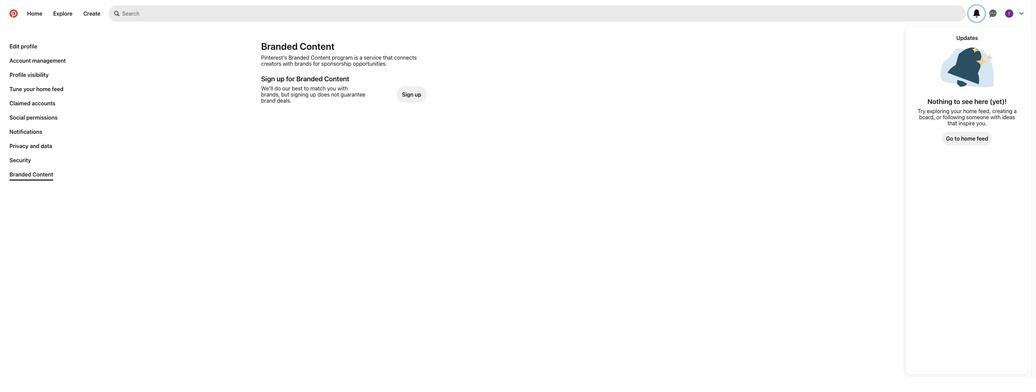 Task type: locate. For each thing, give the bounding box(es) containing it.
1 horizontal spatial sign
[[402, 92, 413, 98]]

1 vertical spatial for
[[286, 75, 295, 83]]

a
[[360, 55, 362, 61], [1014, 108, 1017, 114]]

creating
[[992, 108, 1012, 114]]

feed
[[52, 86, 63, 92], [977, 136, 988, 142]]

is
[[354, 55, 358, 61]]

0 vertical spatial feed
[[52, 86, 63, 92]]

accounts
[[32, 100, 55, 107]]

feed up accounts
[[52, 86, 63, 92]]

0 horizontal spatial with
[[283, 61, 293, 67]]

0 vertical spatial that
[[383, 55, 393, 61]]

explore link
[[48, 5, 78, 22]]

content
[[300, 41, 335, 52], [311, 55, 330, 61], [324, 75, 349, 83], [33, 172, 53, 178]]

with left brands
[[283, 61, 293, 67]]

0 horizontal spatial up
[[277, 75, 285, 83]]

ideas
[[1002, 114, 1015, 120]]

privacy and data
[[10, 143, 52, 149]]

claimed accounts link
[[7, 98, 58, 109]]

content down security 'link'
[[33, 172, 53, 178]]

visibility
[[27, 72, 49, 78]]

for right brands
[[313, 61, 320, 67]]

0 horizontal spatial a
[[360, 55, 362, 61]]

(yet)!
[[990, 98, 1007, 106]]

social permissions link
[[7, 112, 60, 124]]

1 horizontal spatial for
[[313, 61, 320, 67]]

1 vertical spatial your
[[951, 108, 962, 114]]

feed inside button
[[977, 136, 988, 142]]

home down inspire
[[961, 136, 976, 142]]

you.
[[976, 120, 987, 127]]

your right tune
[[23, 86, 35, 92]]

feed for tune your home feed
[[52, 86, 63, 92]]

home inside list
[[36, 86, 51, 92]]

to inside button
[[955, 136, 960, 142]]

account management
[[10, 58, 66, 64]]

0 horizontal spatial feed
[[52, 86, 63, 92]]

that
[[383, 55, 393, 61], [948, 120, 957, 127]]

but
[[281, 92, 289, 98]]

up
[[277, 75, 285, 83], [310, 92, 316, 98], [415, 92, 421, 98]]

home inside "nothing to see here (yet)! try exploring your home feed, creating a board, or following someone with ideas that inspire you."
[[963, 108, 977, 114]]

up inside button
[[415, 92, 421, 98]]

a inside branded content pinterest's branded content program is a service that connects creators with brands for sponsorship opportunities.
[[360, 55, 362, 61]]

inspire
[[959, 120, 975, 127]]

0 vertical spatial for
[[313, 61, 320, 67]]

1 horizontal spatial your
[[951, 108, 962, 114]]

your
[[23, 86, 35, 92], [951, 108, 962, 114]]

2 vertical spatial with
[[990, 114, 1001, 120]]

sign
[[261, 75, 275, 83], [402, 92, 413, 98]]

home down see
[[963, 108, 977, 114]]

a right is
[[360, 55, 362, 61]]

1 vertical spatial sign
[[402, 92, 413, 98]]

sign for sign up for branded content
[[261, 75, 275, 83]]

to right best
[[304, 86, 309, 92]]

signing
[[291, 92, 309, 98]]

with left ideas
[[990, 114, 1001, 120]]

list
[[7, 41, 69, 183]]

create
[[83, 11, 101, 17]]

1 horizontal spatial that
[[948, 120, 957, 127]]

list containing edit profile
[[7, 41, 69, 183]]

1 horizontal spatial feed
[[977, 136, 988, 142]]

1 vertical spatial home
[[963, 108, 977, 114]]

0 vertical spatial your
[[23, 86, 35, 92]]

notifications
[[10, 129, 42, 135]]

sign inside button
[[402, 92, 413, 98]]

we'll
[[261, 86, 273, 92]]

branded content pinterest's branded content program is a service that connects creators with brands for sponsorship opportunities.
[[261, 41, 417, 67]]

0 horizontal spatial that
[[383, 55, 393, 61]]

home up accounts
[[36, 86, 51, 92]]

creators
[[261, 61, 281, 67]]

you
[[327, 86, 336, 92]]

edit profile link
[[7, 41, 40, 52]]

1 horizontal spatial a
[[1014, 108, 1017, 114]]

connects
[[394, 55, 417, 61]]

to for go
[[955, 136, 960, 142]]

for inside branded content pinterest's branded content program is a service that connects creators with brands for sponsorship opportunities.
[[313, 61, 320, 67]]

1 horizontal spatial with
[[337, 86, 348, 92]]

home
[[36, 86, 51, 92], [963, 108, 977, 114], [961, 136, 976, 142]]

branded
[[261, 41, 298, 52], [288, 55, 309, 61], [296, 75, 323, 83], [10, 172, 31, 178]]

to left see
[[954, 98, 960, 106]]

branded up pinterest's
[[261, 41, 298, 52]]

feed,
[[979, 108, 991, 114]]

guarantee
[[341, 92, 365, 98]]

with
[[283, 61, 293, 67], [337, 86, 348, 92], [990, 114, 1001, 120]]

brands,
[[261, 92, 280, 98]]

account management link
[[7, 55, 69, 67]]

0 vertical spatial to
[[304, 86, 309, 92]]

best
[[292, 86, 303, 92]]

that inside "nothing to see here (yet)! try exploring your home feed, creating a board, or following someone with ideas that inspire you."
[[948, 120, 957, 127]]

claimed accounts
[[10, 100, 55, 107]]

privacy
[[10, 143, 28, 149]]

exploring
[[927, 108, 950, 114]]

0 horizontal spatial sign
[[261, 75, 275, 83]]

sign up button
[[397, 86, 427, 104]]

to
[[304, 86, 309, 92], [954, 98, 960, 106], [955, 136, 960, 142]]

with inside branded content pinterest's branded content program is a service that connects creators with brands for sponsorship opportunities.
[[283, 61, 293, 67]]

0 horizontal spatial for
[[286, 75, 295, 83]]

our
[[282, 86, 290, 92]]

not
[[331, 92, 339, 98]]

a right creating
[[1014, 108, 1017, 114]]

search icon image
[[114, 11, 120, 16]]

that left inspire
[[948, 120, 957, 127]]

2 horizontal spatial up
[[415, 92, 421, 98]]

0 vertical spatial home
[[36, 86, 51, 92]]

home
[[27, 11, 42, 17]]

permissions
[[26, 115, 58, 121]]

someone
[[966, 114, 989, 120]]

content up brands
[[300, 41, 335, 52]]

home link
[[22, 5, 48, 22]]

1 horizontal spatial up
[[310, 92, 316, 98]]

with right the you
[[337, 86, 348, 92]]

board,
[[919, 114, 935, 120]]

1 vertical spatial to
[[954, 98, 960, 106]]

1 vertical spatial feed
[[977, 136, 988, 142]]

2 vertical spatial home
[[961, 136, 976, 142]]

pinterest's
[[261, 55, 287, 61]]

to inside "nothing to see here (yet)! try exploring your home feed, creating a board, or following someone with ideas that inspire you."
[[954, 98, 960, 106]]

nothing
[[928, 98, 952, 106]]

1 vertical spatial with
[[337, 86, 348, 92]]

feed down you.
[[977, 136, 988, 142]]

to right the go
[[955, 136, 960, 142]]

your down see
[[951, 108, 962, 114]]

that right service
[[383, 55, 393, 61]]

with inside the we'll do our best to match you with brands, but signing up does not guarantee brand deals.
[[337, 86, 348, 92]]

edit
[[10, 43, 19, 50]]

go
[[946, 136, 953, 142]]

2 vertical spatial to
[[955, 136, 960, 142]]

0 vertical spatial sign
[[261, 75, 275, 83]]

1 vertical spatial that
[[948, 120, 957, 127]]

2 horizontal spatial with
[[990, 114, 1001, 120]]

home inside button
[[961, 136, 976, 142]]

for
[[313, 61, 320, 67], [286, 75, 295, 83]]

0 vertical spatial with
[[283, 61, 293, 67]]

go to home feed button
[[942, 132, 992, 146]]

that inside branded content pinterest's branded content program is a service that connects creators with brands for sponsorship opportunities.
[[383, 55, 393, 61]]

0 vertical spatial a
[[360, 55, 362, 61]]

for up our
[[286, 75, 295, 83]]

1 vertical spatial a
[[1014, 108, 1017, 114]]

content inside list
[[33, 172, 53, 178]]



Task type: vqa. For each thing, say whether or not it's contained in the screenshot.
Pin associated with Hide
no



Task type: describe. For each thing, give the bounding box(es) containing it.
and
[[30, 143, 39, 149]]

to for nothing
[[954, 98, 960, 106]]

with inside "nothing to see here (yet)! try exploring your home feed, creating a board, or following someone with ideas that inspire you."
[[990, 114, 1001, 120]]

0 horizontal spatial your
[[23, 86, 35, 92]]

notifications link
[[7, 126, 45, 138]]

sign up
[[402, 92, 421, 98]]

sponsorship
[[321, 61, 351, 67]]

social
[[10, 115, 25, 121]]

go to home feed
[[946, 136, 988, 142]]

branded content
[[10, 172, 53, 178]]

home for your
[[36, 86, 51, 92]]

branded up match
[[296, 75, 323, 83]]

see
[[962, 98, 973, 106]]

brands
[[295, 61, 312, 67]]

or
[[937, 114, 942, 120]]

service
[[364, 55, 382, 61]]

program
[[332, 55, 353, 61]]

account
[[10, 58, 31, 64]]

feed for go to home feed
[[977, 136, 988, 142]]

tune your home feed
[[10, 86, 63, 92]]

sign for sign up
[[402, 92, 413, 98]]

brand
[[261, 98, 276, 104]]

claimed
[[10, 100, 30, 107]]

branded content link
[[7, 169, 56, 181]]

match
[[310, 86, 326, 92]]

home for to
[[961, 136, 976, 142]]

up for sign up for branded content
[[277, 75, 285, 83]]

branded down the "security"
[[10, 172, 31, 178]]

sign up for branded content
[[261, 75, 349, 83]]

we'll do our best to match you with brands, but signing up does not guarantee brand deals.
[[261, 86, 365, 104]]

does
[[318, 92, 330, 98]]

management
[[32, 58, 66, 64]]

edit profile
[[10, 43, 37, 50]]

updates
[[956, 35, 978, 41]]

content left the program on the left of page
[[311, 55, 330, 61]]

up inside the we'll do our best to match you with brands, but signing up does not guarantee brand deals.
[[310, 92, 316, 98]]

do
[[274, 86, 281, 92]]

to inside the we'll do our best to match you with brands, but signing up does not guarantee brand deals.
[[304, 86, 309, 92]]

following
[[943, 114, 965, 120]]

up for sign up
[[415, 92, 421, 98]]

tyler black image
[[1005, 10, 1013, 18]]

social permissions
[[10, 115, 58, 121]]

content up the you
[[324, 75, 349, 83]]

here
[[974, 98, 988, 106]]

security link
[[7, 155, 34, 166]]

tune
[[10, 86, 22, 92]]

security
[[10, 157, 31, 164]]

profile visibility link
[[7, 69, 51, 81]]

deals.
[[277, 98, 292, 104]]

create link
[[78, 5, 106, 22]]

your inside "nothing to see here (yet)! try exploring your home feed, creating a board, or following someone with ideas that inspire you."
[[951, 108, 962, 114]]

profile
[[10, 72, 26, 78]]

opportunities.
[[353, 61, 387, 67]]

Search text field
[[122, 5, 966, 22]]

a inside "nothing to see here (yet)! try exploring your home feed, creating a board, or following someone with ideas that inspire you."
[[1014, 108, 1017, 114]]

nothing to see here (yet)! try exploring your home feed, creating a board, or following someone with ideas that inspire you.
[[918, 98, 1017, 127]]

tune your home feed link
[[7, 83, 66, 95]]

profile
[[21, 43, 37, 50]]

profile visibility
[[10, 72, 49, 78]]

explore
[[53, 11, 72, 17]]

privacy and data link
[[7, 141, 55, 152]]

branded up the sign up for branded content
[[288, 55, 309, 61]]

try
[[918, 108, 925, 114]]

data
[[41, 143, 52, 149]]



